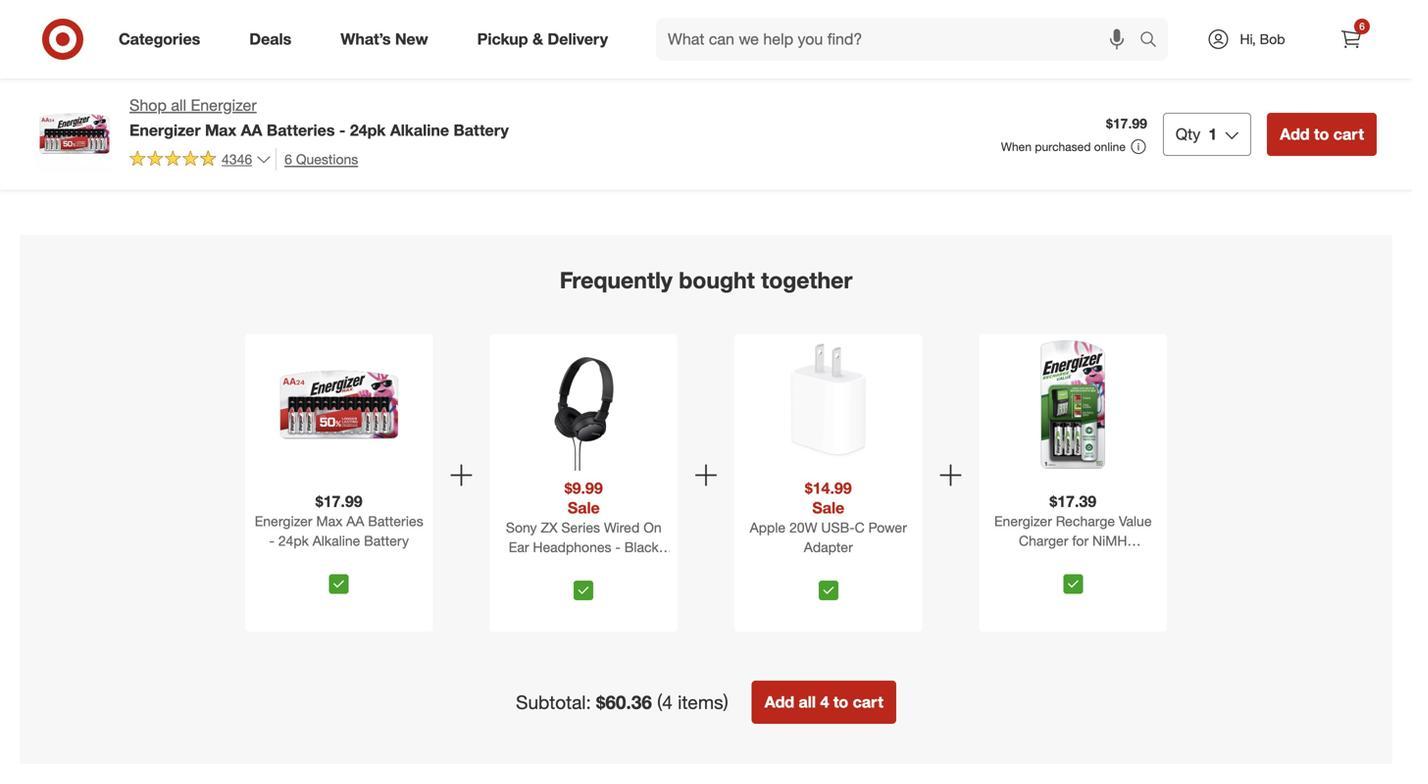 Task type: vqa. For each thing, say whether or not it's contained in the screenshot.
Categories
yes



Task type: locate. For each thing, give the bounding box(es) containing it.
24pk inside $17.99 energizer max aaa batteries - 24pk alkaline battery
[[115, 36, 146, 53]]

sale inside $9.99 sale sony zx series wired on ear headphones - black (mdr-zx110)
[[568, 498, 600, 518]]

$4.79 inside $4.79 energizer max c cell batteries - 2pk alkaline battery
[[847, 2, 881, 19]]

6 right 9v
[[1360, 20, 1365, 32]]

energizer inside $17.99 energizer max aaa batteries - 24pk alkaline battery
[[47, 19, 105, 36]]

0 horizontal spatial 2pk
[[916, 36, 939, 53]]

0 vertical spatial aaa
[[139, 19, 166, 36]]

1 vertical spatial 6
[[285, 150, 292, 168]]

1 vertical spatial 24pk
[[350, 120, 386, 140]]

alkaline inside $17.99 energizer max aaa batteries - 24pk alkaline battery
[[150, 36, 197, 53]]

0 horizontal spatial cell
[[953, 19, 976, 36]]

None checkbox
[[819, 581, 838, 600]]

0 vertical spatial to
[[282, 90, 293, 105]]

batteries inside the energizer max 9v cell batteries – alkaline battery
[[1248, 36, 1303, 53]]

0 vertical spatial c
[[939, 19, 949, 36]]

0 vertical spatial add to cart
[[256, 90, 319, 105]]

0 horizontal spatial sale
[[568, 498, 600, 518]]

1 horizontal spatial c
[[939, 19, 949, 36]]

6 link
[[1330, 18, 1373, 61]]

battery inside $2.89 - $4.99 energizer 2032 batteries - lithium coin battery
[[729, 36, 773, 53]]

None checkbox
[[329, 574, 349, 594], [1064, 574, 1083, 594], [574, 581, 594, 600], [329, 574, 349, 594], [1064, 574, 1083, 594], [574, 581, 594, 600]]

1
[[1209, 124, 1217, 144]]

cell
[[953, 19, 976, 36], [1153, 19, 1176, 36], [1359, 19, 1383, 36]]

aaa right and
[[1129, 552, 1155, 569]]

2pk for c
[[916, 36, 939, 53]]

6 questions
[[285, 150, 358, 168]]

energizer max 9v cell batteries – alkaline battery link
[[1248, 0, 1409, 70]]

sale down "$9.99"
[[568, 498, 600, 518]]

2 2pk from the left
[[1119, 36, 1142, 53]]

nimh
[[1093, 532, 1127, 549]]

batteries inside $4.79 energizer max d cell batteries – 2pk alkaline battery
[[1048, 36, 1103, 53]]

energizer inside $4.79 energizer max d cell batteries – 2pk alkaline battery
[[1048, 19, 1105, 36]]

2 vertical spatial 24pk
[[278, 532, 309, 549]]

max inside $4.79 energizer max c cell batteries - 2pk alkaline battery
[[909, 19, 935, 36]]

2 horizontal spatial to
[[1314, 124, 1329, 144]]

sale
[[568, 498, 600, 518], [812, 498, 845, 518]]

series
[[561, 519, 600, 536]]

max inside $4.79 energizer max d cell batteries – 2pk alkaline battery
[[1109, 19, 1135, 36]]

all inside shop all energizer energizer max aa batteries - 24pk alkaline battery
[[171, 96, 186, 115]]

1 $4.79 from the left
[[847, 2, 881, 19]]

all inside button
[[799, 693, 816, 712]]

energizer inside $4.79 energizer max c cell batteries - 2pk alkaline battery
[[847, 19, 905, 36]]

0 horizontal spatial 6
[[285, 150, 292, 168]]

1 horizontal spatial –
[[1307, 36, 1315, 53]]

sony zx series wired on ear headphones - black (mdr-zx110) image
[[517, 338, 650, 471]]

batteries inside $17.99 energizer max aaa batteries - 24pk alkaline battery
[[47, 36, 102, 53]]

1 horizontal spatial cell
[[1153, 19, 1176, 36]]

cell for d
[[1153, 19, 1176, 36]]

1 2pk from the left
[[916, 36, 939, 53]]

max inside $17.99 energizer max aa batteries - 24pk alkaline battery
[[316, 512, 343, 530]]

0 horizontal spatial 24pk
[[115, 36, 146, 53]]

to down the energizer max 9v cell batteries – alkaline battery
[[1314, 124, 1329, 144]]

1 cell from the left
[[953, 19, 976, 36]]

1 horizontal spatial aaa
[[1129, 552, 1155, 569]]

add left 4
[[765, 693, 795, 712]]

&
[[533, 29, 543, 49]]

1 horizontal spatial add
[[765, 693, 795, 712]]

for
[[1072, 532, 1089, 549]]

$4.79 energizer max c cell batteries - 2pk alkaline battery
[[847, 2, 990, 70]]

add to cart button
[[247, 82, 328, 114], [1267, 113, 1377, 156]]

1 horizontal spatial add to cart button
[[1267, 113, 1377, 156]]

add down deals
[[256, 90, 278, 105]]

alkaline inside the energizer max 9v cell batteries – alkaline battery
[[1319, 36, 1366, 53]]

0 horizontal spatial –
[[1107, 36, 1115, 53]]

2032
[[709, 19, 739, 36]]

$17.99 inside $17.99 energizer max aaa batteries - 24pk alkaline battery
[[47, 2, 88, 19]]

image of energizer max aa batteries - 24pk alkaline battery image
[[35, 94, 114, 173]]

batteries inside shop all energizer energizer max aa batteries - 24pk alkaline battery
[[267, 120, 335, 140]]

cart down energizer max aa batteries - 4pk alkaline battery
[[296, 90, 319, 105]]

aa inside $17.99 energizer max aa batteries - 24pk alkaline battery
[[347, 512, 364, 530]]

energizer inside the energizer max 9v cell batteries – alkaline battery
[[1248, 19, 1305, 36]]

- inside energizer max aa batteries - 4pk alkaline battery
[[306, 36, 312, 53]]

$60.36
[[596, 691, 652, 714]]

2 vertical spatial cart
[[853, 693, 884, 712]]

3 cell from the left
[[1359, 19, 1383, 36]]

4346 link
[[129, 148, 272, 172]]

2pk
[[916, 36, 939, 53], [1119, 36, 1142, 53]]

adapter
[[804, 539, 853, 556]]

4346
[[222, 150, 252, 168]]

2 cell from the left
[[1153, 19, 1176, 36]]

sale down $14.99
[[812, 498, 845, 518]]

1 vertical spatial add
[[1280, 124, 1310, 144]]

2 vertical spatial add
[[765, 693, 795, 712]]

categories link
[[102, 18, 225, 61]]

add for the right add to cart button
[[1280, 124, 1310, 144]]

2 horizontal spatial 24pk
[[350, 120, 386, 140]]

1 horizontal spatial cart
[[853, 693, 884, 712]]

1 vertical spatial $17.99
[[1106, 115, 1148, 132]]

all for shop
[[171, 96, 186, 115]]

battery inside $17.99 energizer max aa batteries - 24pk alkaline battery
[[364, 532, 409, 549]]

0 horizontal spatial $17.99
[[47, 2, 88, 19]]

cell inside $4.79 energizer max c cell batteries - 2pk alkaline battery
[[953, 19, 976, 36]]

1 vertical spatial all
[[799, 693, 816, 712]]

24pk inside $17.99 energizer max aa batteries - 24pk alkaline battery
[[278, 532, 309, 549]]

lithium
[[447, 36, 492, 53], [647, 36, 692, 53], [447, 53, 492, 70]]

1 horizontal spatial $17.99
[[316, 492, 363, 511]]

$4.79 inside $4.79 energizer max d cell batteries – 2pk alkaline battery
[[1048, 2, 1081, 19]]

alkaline
[[150, 36, 197, 53], [342, 36, 390, 53], [942, 36, 990, 53], [1145, 36, 1193, 53], [1319, 36, 1366, 53], [390, 120, 449, 140], [313, 532, 360, 549]]

0 horizontal spatial all
[[171, 96, 186, 115]]

$17.99
[[47, 2, 88, 19], [1106, 115, 1148, 132], [316, 492, 363, 511]]

battery inside energizer max aa batteries - 4pk alkaline battery
[[247, 53, 292, 70]]

energizer max aa batteries - 4pk alkaline battery link
[[247, 0, 408, 70]]

1 horizontal spatial 24pk
[[278, 532, 309, 549]]

1 – from the left
[[1107, 36, 1115, 53]]

– left d
[[1107, 36, 1115, 53]]

$4.99
[[694, 2, 727, 19]]

- inside $9.99 sale sony zx series wired on ear headphones - black (mdr-zx110)
[[615, 539, 621, 556]]

alkaline inside $4.79 energizer max c cell batteries - 2pk alkaline battery
[[942, 36, 990, 53]]

24pk
[[115, 36, 146, 53], [350, 120, 386, 140], [278, 532, 309, 549]]

0 horizontal spatial cart
[[296, 90, 319, 105]]

add to cart down the energizer max 9v cell batteries – alkaline battery
[[1280, 124, 1364, 144]]

c inside $4.79 energizer max c cell batteries - 2pk alkaline battery
[[939, 19, 949, 36]]

2 $4.79 from the left
[[1048, 2, 1081, 19]]

(mdr-
[[542, 558, 582, 575]]

add all 4 to cart
[[765, 693, 884, 712]]

all right shop
[[171, 96, 186, 115]]

$4.79 for energizer max c cell batteries - 2pk alkaline battery
[[847, 2, 881, 19]]

energizer
[[47, 19, 105, 36], [247, 19, 305, 36], [447, 19, 505, 36], [647, 19, 705, 36], [847, 19, 905, 36], [1048, 19, 1105, 36], [1248, 19, 1305, 36], [191, 96, 257, 115], [129, 120, 201, 140], [255, 512, 312, 530], [995, 512, 1052, 530]]

battery
[[729, 36, 773, 53], [47, 53, 92, 70], [247, 53, 292, 70], [496, 53, 541, 70], [847, 53, 892, 70], [1048, 53, 1093, 70], [1248, 53, 1293, 70], [454, 120, 509, 140], [364, 532, 409, 549]]

add to cart
[[256, 90, 319, 105], [1280, 124, 1364, 144]]

cart down 6 link
[[1334, 124, 1364, 144]]

new
[[395, 29, 428, 49]]

bob
[[1260, 30, 1285, 48]]

max inside $17.99 energizer max aaa batteries - 24pk alkaline battery
[[109, 19, 135, 36]]

categories
[[119, 29, 200, 49]]

–
[[1107, 36, 1115, 53], [1307, 36, 1315, 53]]

0 vertical spatial add
[[256, 90, 278, 105]]

sale inside $14.99 sale apple 20w usb-c power adapter
[[812, 498, 845, 518]]

2 vertical spatial $17.99
[[316, 492, 363, 511]]

2 horizontal spatial add
[[1280, 124, 1310, 144]]

1 horizontal spatial add to cart
[[1280, 124, 1364, 144]]

max
[[109, 19, 135, 36], [309, 19, 335, 36], [909, 19, 935, 36], [1109, 19, 1135, 36], [1309, 19, 1336, 36], [205, 120, 237, 140], [316, 512, 343, 530]]

6
[[1360, 20, 1365, 32], [285, 150, 292, 168]]

– inside the energizer max 9v cell batteries – alkaline battery
[[1307, 36, 1315, 53]]

1 horizontal spatial sale
[[812, 498, 845, 518]]

all left 4
[[799, 693, 816, 712]]

add right 1 in the right of the page
[[1280, 124, 1310, 144]]

1 horizontal spatial 2pk
[[1119, 36, 1142, 53]]

ultimate
[[509, 19, 560, 36]]

pickup
[[477, 29, 528, 49]]

qty 1
[[1176, 124, 1217, 144]]

0 vertical spatial all
[[171, 96, 186, 115]]

0 horizontal spatial $4.79
[[847, 2, 881, 19]]

shop all energizer energizer max aa batteries - 24pk alkaline battery
[[129, 96, 509, 140]]

2 horizontal spatial cart
[[1334, 124, 1364, 144]]

24pk for $17.99 energizer max aaa batteries - 24pk alkaline battery
[[115, 36, 146, 53]]

energizer inside $17.99 energizer max aa batteries - 24pk alkaline battery
[[255, 512, 312, 530]]

2 horizontal spatial $17.99
[[1106, 115, 1148, 132]]

1 vertical spatial add to cart
[[1280, 124, 1364, 144]]

1 horizontal spatial all
[[799, 693, 816, 712]]

2 sale from the left
[[812, 498, 845, 518]]

cart
[[296, 90, 319, 105], [1334, 124, 1364, 144], [853, 693, 884, 712]]

battery inside $17.99 energizer max aaa batteries - 24pk alkaline battery
[[47, 53, 92, 70]]

$17.99 inside $17.99 energizer max aa batteries - 24pk alkaline battery
[[316, 492, 363, 511]]

$17.99 for $17.99
[[1106, 115, 1148, 132]]

batteries
[[743, 19, 799, 36], [47, 36, 102, 53], [247, 36, 303, 53], [518, 36, 573, 53], [847, 36, 903, 53], [1048, 36, 1103, 53], [1248, 36, 1303, 53], [267, 120, 335, 140], [368, 512, 423, 530], [1046, 571, 1101, 588]]

d
[[1139, 19, 1149, 36]]

1 vertical spatial to
[[1314, 124, 1329, 144]]

when purchased online
[[1001, 139, 1126, 154]]

1 sale from the left
[[568, 498, 600, 518]]

0 vertical spatial 24pk
[[115, 36, 146, 53]]

1 horizontal spatial $4.79
[[1048, 2, 1081, 19]]

1 vertical spatial aaa
[[1129, 552, 1155, 569]]

ear
[[509, 539, 529, 556]]

2pk for d
[[1119, 36, 1142, 53]]

$17.99 for $17.99 energizer max aaa batteries - 24pk alkaline battery
[[47, 2, 88, 19]]

2 horizontal spatial cell
[[1359, 19, 1383, 36]]

6 inside 6 questions link
[[285, 150, 292, 168]]

c
[[939, 19, 949, 36], [855, 519, 865, 536]]

1 vertical spatial c
[[855, 519, 865, 536]]

aaa inside $17.99 energizer max aaa batteries - 24pk alkaline battery
[[139, 19, 166, 36]]

coin
[[696, 36, 725, 53]]

cell inside the energizer max 9v cell batteries – alkaline battery
[[1359, 19, 1383, 36]]

0 horizontal spatial add
[[256, 90, 278, 105]]

0 horizontal spatial aaa
[[139, 19, 166, 36]]

– right bob
[[1307, 36, 1315, 53]]

lithium down $2.89
[[647, 36, 692, 53]]

add to cart button down deals link
[[247, 82, 328, 114]]

1 horizontal spatial to
[[834, 693, 849, 712]]

cart right 4
[[853, 693, 884, 712]]

energizer max aa batteries - 24pk alkaline battery link
[[249, 511, 429, 566]]

apple
[[750, 519, 786, 536]]

6 left the questions on the left top of page
[[285, 150, 292, 168]]

to for the left add to cart button
[[282, 90, 293, 105]]

add to cart button down the energizer max 9v cell batteries – alkaline battery
[[1267, 113, 1377, 156]]

0 vertical spatial 6
[[1360, 20, 1365, 32]]

0 horizontal spatial c
[[855, 519, 865, 536]]

1 horizontal spatial 6
[[1360, 20, 1365, 32]]

cell inside $4.79 energizer max d cell batteries – 2pk alkaline battery
[[1153, 19, 1176, 36]]

0 vertical spatial $17.99
[[47, 2, 88, 19]]

batteries inside $4.79 energizer max c cell batteries - 2pk alkaline battery
[[847, 36, 903, 53]]

to right 4
[[834, 693, 849, 712]]

all for add
[[799, 693, 816, 712]]

$17.99 energizer max aa batteries - 24pk alkaline battery
[[255, 492, 423, 549]]

0 horizontal spatial to
[[282, 90, 293, 105]]

2 – from the left
[[1307, 36, 1315, 53]]

add
[[256, 90, 278, 105], [1280, 124, 1310, 144], [765, 693, 795, 712]]

2pk inside $4.79 energizer max d cell batteries – 2pk alkaline battery
[[1119, 36, 1142, 53]]

sony zx series wired on ear headphones - black (mdr-zx110) link
[[494, 518, 674, 575]]

to down deals link
[[282, 90, 293, 105]]

0 horizontal spatial add to cart button
[[247, 82, 328, 114]]

6 inside 6 link
[[1360, 20, 1365, 32]]

2pk inside $4.79 energizer max c cell batteries - 2pk alkaline battery
[[916, 36, 939, 53]]

aaa up shop
[[139, 19, 166, 36]]

cell for c
[[953, 19, 976, 36]]

add to cart down deals link
[[256, 90, 319, 105]]



Task type: describe. For each thing, give the bounding box(es) containing it.
aaa inside $17.39 energizer recharge value charger for nimh rechargeable aa and aaa batteries
[[1129, 552, 1155, 569]]

alkaline inside $17.99 energizer max aa batteries - 24pk alkaline battery
[[313, 532, 360, 549]]

$17.99 energizer max aaa batteries - 24pk alkaline battery
[[47, 2, 197, 70]]

usb-
[[821, 519, 855, 536]]

power
[[869, 519, 907, 536]]

wired
[[604, 519, 640, 536]]

sony
[[506, 519, 537, 536]]

- inside $17.99 energizer max aaa batteries - 24pk alkaline battery
[[106, 36, 112, 53]]

value
[[1119, 512, 1152, 530]]

energizer inside energizer max aa batteries - 4pk alkaline battery
[[247, 19, 305, 36]]

What can we help you find? suggestions appear below search field
[[656, 18, 1145, 61]]

search button
[[1131, 18, 1178, 65]]

24pk inside shop all energizer energizer max aa batteries - 24pk alkaline battery
[[350, 120, 386, 140]]

energizer inside energizer ultimate lithium aa batteries - lithium battery
[[447, 19, 505, 36]]

lithium down pickup on the top left of page
[[447, 53, 492, 70]]

battery inside $4.79 energizer max d cell batteries – 2pk alkaline battery
[[1048, 53, 1093, 70]]

hi, bob
[[1240, 30, 1285, 48]]

sale for $14.99
[[812, 498, 845, 518]]

$2.89 - $4.99 energizer 2032 batteries - lithium coin battery
[[647, 2, 808, 53]]

4
[[820, 693, 829, 712]]

questions
[[296, 150, 358, 168]]

max inside energizer max aa batteries - 4pk alkaline battery
[[309, 19, 335, 36]]

(4
[[657, 691, 673, 714]]

24pk for $17.99 energizer max aa batteries - 24pk alkaline battery
[[278, 532, 309, 549]]

0 vertical spatial cart
[[296, 90, 319, 105]]

lithium right new at the top
[[447, 36, 492, 53]]

20w
[[790, 519, 818, 536]]

6 for 6 questions
[[285, 150, 292, 168]]

energizer recharge value charger for nimh rechargeable aa and aaa batteries link
[[983, 511, 1163, 588]]

c inside $14.99 sale apple 20w usb-c power adapter
[[855, 519, 865, 536]]

battery inside $4.79 energizer max c cell batteries - 2pk alkaline battery
[[847, 53, 892, 70]]

$14.99 sale apple 20w usb-c power adapter
[[750, 479, 907, 556]]

on
[[644, 519, 662, 536]]

alkaline inside shop all energizer energizer max aa batteries - 24pk alkaline battery
[[390, 120, 449, 140]]

energizer ultimate lithium aa batteries - lithium battery link
[[447, 0, 608, 70]]

cart inside button
[[853, 693, 884, 712]]

online
[[1094, 139, 1126, 154]]

aa inside energizer ultimate lithium aa batteries - lithium battery
[[496, 36, 514, 53]]

frequently bought together
[[560, 267, 853, 294]]

batteries inside $2.89 - $4.99 energizer 2032 batteries - lithium coin battery
[[743, 19, 799, 36]]

batteries inside $17.39 energizer recharge value charger for nimh rechargeable aa and aaa batteries
[[1046, 571, 1101, 588]]

– inside $4.79 energizer max d cell batteries – 2pk alkaline battery
[[1107, 36, 1115, 53]]

batteries inside energizer max aa batteries - 4pk alkaline battery
[[247, 36, 303, 53]]

pickup & delivery link
[[461, 18, 633, 61]]

when
[[1001, 139, 1032, 154]]

$17.99 for $17.99 energizer max aa batteries - 24pk alkaline battery
[[316, 492, 363, 511]]

6 for 6
[[1360, 20, 1365, 32]]

battery inside shop all energizer energizer max aa batteries - 24pk alkaline battery
[[454, 120, 509, 140]]

what's new
[[341, 29, 428, 49]]

what's
[[341, 29, 391, 49]]

black
[[625, 539, 659, 556]]

subtotal:
[[516, 691, 591, 714]]

what's new link
[[324, 18, 453, 61]]

lithium inside $2.89 - $4.99 energizer 2032 batteries - lithium coin battery
[[647, 36, 692, 53]]

energizer inside $17.39 energizer recharge value charger for nimh rechargeable aa and aaa batteries
[[995, 512, 1052, 530]]

4pk
[[315, 36, 338, 53]]

recharge
[[1056, 512, 1115, 530]]

$17.39
[[1050, 492, 1097, 511]]

battery inside the energizer max 9v cell batteries – alkaline battery
[[1248, 53, 1293, 70]]

frequently
[[560, 267, 673, 294]]

6 questions link
[[276, 148, 358, 170]]

headphones
[[533, 539, 612, 556]]

$4.79 energizer max d cell batteries – 2pk alkaline battery
[[1048, 2, 1193, 70]]

and
[[1102, 552, 1125, 569]]

max inside the energizer max 9v cell batteries – alkaline battery
[[1309, 19, 1336, 36]]

9v
[[1339, 19, 1355, 36]]

charger
[[1019, 532, 1069, 549]]

max inside shop all energizer energizer max aa batteries - 24pk alkaline battery
[[205, 120, 237, 140]]

together
[[761, 267, 853, 294]]

alkaline inside $4.79 energizer max d cell batteries – 2pk alkaline battery
[[1145, 36, 1193, 53]]

search
[[1131, 31, 1178, 51]]

purchased
[[1035, 139, 1091, 154]]

apple 20w usb-c power adapter link
[[739, 518, 919, 573]]

alkaline inside energizer max aa batteries - 4pk alkaline battery
[[342, 36, 390, 53]]

aa inside energizer max aa batteries - 4pk alkaline battery
[[339, 19, 357, 36]]

battery inside energizer ultimate lithium aa batteries - lithium battery
[[496, 53, 541, 70]]

zx
[[541, 519, 558, 536]]

shop
[[129, 96, 167, 115]]

qty
[[1176, 124, 1201, 144]]

aa inside $17.39 energizer recharge value charger for nimh rechargeable aa and aaa batteries
[[1080, 552, 1098, 569]]

energizer max aa batteries - 24pk alkaline battery image
[[273, 338, 406, 471]]

- inside shop all energizer energizer max aa batteries - 24pk alkaline battery
[[339, 120, 346, 140]]

hi,
[[1240, 30, 1256, 48]]

2 vertical spatial to
[[834, 693, 849, 712]]

$17.39 energizer recharge value charger for nimh rechargeable aa and aaa batteries
[[991, 492, 1155, 588]]

add for the left add to cart button
[[256, 90, 278, 105]]

subtotal: $60.36 (4 items)
[[516, 691, 728, 714]]

- inside $17.99 energizer max aa batteries - 24pk alkaline battery
[[269, 532, 275, 549]]

energizer recharge value charger for nimh rechargeable aa and aaa batteries image
[[1007, 338, 1140, 471]]

- inside $4.79 energizer max c cell batteries - 2pk alkaline battery
[[907, 36, 912, 53]]

energizer inside $2.89 - $4.99 energizer 2032 batteries - lithium coin battery
[[647, 19, 705, 36]]

rechargeable
[[991, 552, 1076, 569]]

$9.99 sale sony zx series wired on ear headphones - black (mdr-zx110)
[[506, 479, 662, 575]]

$9.99
[[565, 479, 603, 498]]

batteries inside $17.99 energizer max aa batteries - 24pk alkaline battery
[[368, 512, 423, 530]]

sale for $9.99
[[568, 498, 600, 518]]

$4.79 for energizer max d cell batteries – 2pk alkaline battery
[[1048, 2, 1081, 19]]

to for the right add to cart button
[[1314, 124, 1329, 144]]

deals
[[249, 29, 292, 49]]

energizer ultimate lithium aa batteries - lithium battery
[[447, 19, 582, 70]]

- inside energizer ultimate lithium aa batteries - lithium battery
[[577, 36, 582, 53]]

energizer max aa batteries - 4pk alkaline battery
[[247, 19, 390, 70]]

aa inside shop all energizer energizer max aa batteries - 24pk alkaline battery
[[241, 120, 262, 140]]

1 vertical spatial cart
[[1334, 124, 1364, 144]]

energizer max 9v cell batteries – alkaline battery
[[1248, 19, 1383, 70]]

add all 4 to cart button
[[752, 681, 896, 724]]

delivery
[[548, 29, 608, 49]]

0 horizontal spatial add to cart
[[256, 90, 319, 105]]

$2.89
[[647, 2, 681, 19]]

$14.99
[[805, 479, 852, 498]]

items)
[[678, 691, 728, 714]]

zx110)
[[582, 558, 626, 575]]

bought
[[679, 267, 755, 294]]

deals link
[[233, 18, 316, 61]]

batteries inside energizer ultimate lithium aa batteries - lithium battery
[[518, 36, 573, 53]]

apple 20w usb-c power adapter image
[[762, 338, 895, 471]]

pickup & delivery
[[477, 29, 608, 49]]

add for add all 4 to cart button
[[765, 693, 795, 712]]



